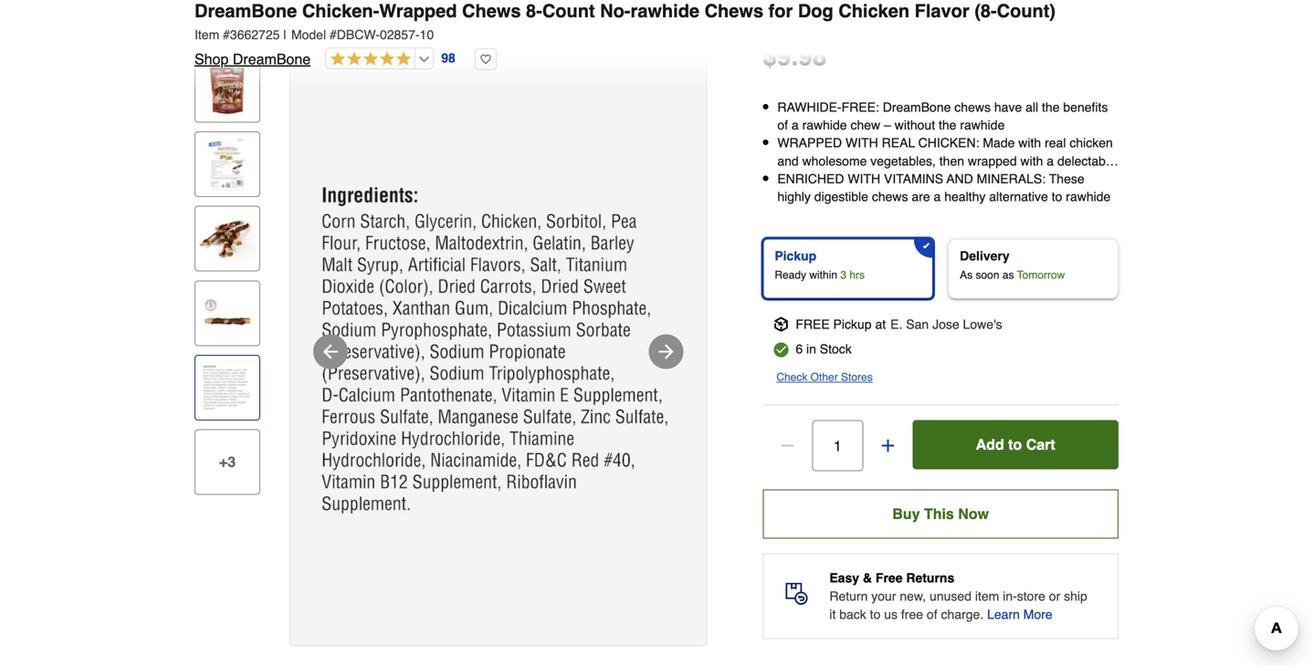 Task type: vqa. For each thing, say whether or not it's contained in the screenshot.
'DreamBone' inside rawhide-free: dreambone chews have all the benefits of a rawhide chew – without the rawhide wrapped with real chicken: made with real chicken and wholesome vegetables, then wrapped with a delectable chicken layer on the outside for a scrumptious taste dogs love
yes



Task type: describe. For each thing, give the bounding box(es) containing it.
chews inside the rawhide-free: dreambone chews have all the benefits of a rawhide chew – without the rawhide wrapped with real chicken: made with real chicken and wholesome vegetables, then wrapped with a delectable chicken layer on the outside for a scrumptious taste dogs love
[[955, 100, 991, 115]]

new,
[[900, 590, 926, 604]]

learn more link
[[988, 606, 1053, 624]]

and
[[778, 154, 799, 168]]

your
[[872, 590, 897, 604]]

0 horizontal spatial the
[[874, 172, 891, 186]]

us
[[884, 608, 898, 623]]

minerals:
[[977, 172, 1046, 186]]

item
[[975, 590, 1000, 604]]

10
[[420, 27, 434, 42]]

0 horizontal spatial chicken
[[778, 172, 821, 186]]

layer
[[825, 172, 852, 186]]

hrs
[[850, 269, 865, 282]]

rawhide-
[[778, 100, 842, 115]]

wrapped
[[379, 0, 457, 21]]

ship
[[1064, 590, 1088, 604]]

love
[[778, 190, 801, 204]]

ready
[[775, 269, 807, 282]]

rawhide-free: dreambone chews have all the benefits of a rawhide chew – without the rawhide wrapped with real chicken: made with real chicken and wholesome vegetables, then wrapped with a delectable chicken layer on the outside for a scrumptious taste dogs love
[[778, 100, 1116, 204]]

or
[[1049, 590, 1061, 604]]

rawhide inside 'dreambone chicken-wrapped chews 8-count no-rawhide chews for dog chicken flavor (8-count) item # 3662725 | model # dbcw-02857-10'
[[631, 0, 700, 21]]

pickup image
[[774, 317, 789, 332]]

more
[[1024, 608, 1053, 623]]

as
[[960, 269, 973, 282]]

6
[[796, 342, 803, 357]]

without
[[895, 118, 935, 133]]

9
[[777, 42, 792, 71]]

san
[[906, 317, 929, 332]]

buy this now
[[893, 506, 989, 523]]

shop dreambone
[[195, 51, 311, 68]]

shop
[[195, 51, 229, 68]]

3662725
[[230, 27, 280, 42]]

&
[[863, 571, 872, 586]]

–
[[884, 118, 891, 133]]

unused
[[930, 590, 972, 604]]

digestible
[[815, 190, 869, 204]]

free
[[796, 317, 830, 332]]

easy & free returns return your new, unused item in-store or ship it back to us free of charge.
[[830, 571, 1088, 623]]

Stepper number input field with increment and decrement buttons number field
[[812, 421, 864, 472]]

real
[[1045, 136, 1066, 150]]

charge.
[[941, 608, 984, 623]]

back
[[840, 608, 867, 623]]

check other stores button
[[777, 369, 873, 387]]

dreambone  #dbcw-02857-10 - thumbnail3 image
[[199, 211, 256, 267]]

soon
[[976, 269, 1000, 282]]

option group containing pickup
[[756, 232, 1126, 307]]

rawhide up 'wrapped'
[[803, 118, 847, 133]]

delectable
[[1058, 154, 1116, 168]]

chew
[[851, 118, 881, 133]]

outside
[[895, 172, 936, 186]]

4.9 stars image
[[326, 51, 411, 68]]

vitamins
[[884, 172, 944, 186]]

chicken-
[[302, 0, 379, 21]]

store
[[1017, 590, 1046, 604]]

no-
[[600, 0, 631, 21]]

dreambone  #dbcw-02857-10 - thumbnail5 image
[[199, 360, 256, 416]]

tomorrow
[[1017, 269, 1065, 282]]

to inside enriched with vitamins and minerals: these highly digestible chews are a healthy alternative to rawhide
[[1052, 190, 1063, 204]]

|
[[283, 27, 287, 42]]

count)
[[997, 0, 1056, 21]]

1 horizontal spatial 98
[[799, 42, 827, 71]]

1 # from the left
[[223, 27, 230, 42]]

learn more
[[988, 608, 1053, 623]]

stores
[[841, 371, 873, 384]]

are
[[912, 190, 931, 204]]

check
[[777, 371, 808, 384]]

real
[[882, 136, 915, 150]]

within
[[810, 269, 838, 282]]

lowe's
[[963, 317, 1003, 332]]

pickup ready within 3 hrs
[[775, 249, 865, 282]]

now
[[958, 506, 989, 523]]

it
[[830, 608, 836, 623]]

plus image
[[879, 437, 897, 455]]

returns
[[907, 571, 955, 586]]

free
[[902, 608, 924, 623]]

item
[[195, 27, 219, 42]]

alternative
[[990, 190, 1049, 204]]

for inside the rawhide-free: dreambone chews have all the benefits of a rawhide chew – without the rawhide wrapped with real chicken: made with real chicken and wholesome vegetables, then wrapped with a delectable chicken layer on the outside for a scrumptious taste dogs love
[[940, 172, 955, 186]]

of inside "easy & free returns return your new, unused item in-store or ship it back to us free of charge."
[[927, 608, 938, 623]]

dreambone chicken-wrapped chews 8-count no-rawhide chews for dog chicken flavor (8-count) item # 3662725 | model # dbcw-02857-10
[[195, 0, 1056, 42]]

enriched with vitamins and minerals: these highly digestible chews are a healthy alternative to rawhide
[[778, 172, 1111, 204]]

add to cart button
[[913, 421, 1119, 470]]

enriched
[[778, 172, 844, 186]]

2 chews from the left
[[705, 0, 764, 21]]

buy
[[893, 506, 920, 523]]

made
[[983, 136, 1015, 150]]

.
[[792, 42, 799, 71]]

dreambone  #dbcw-02857-10 - thumbnail4 image
[[199, 285, 256, 342]]

dreambone inside 'dreambone chicken-wrapped chews 8-count no-rawhide chews for dog chicken flavor (8-count) item # 3662725 | model # dbcw-02857-10'
[[195, 0, 297, 21]]

1 vertical spatial with
[[1021, 154, 1044, 168]]

free
[[876, 571, 903, 586]]



Task type: locate. For each thing, give the bounding box(es) containing it.
0 vertical spatial with
[[1019, 136, 1042, 150]]

chicken:
[[919, 136, 980, 150]]

2 # from the left
[[330, 27, 337, 42]]

rawhide inside enriched with vitamins and minerals: these highly digestible chews are a healthy alternative to rawhide
[[1066, 190, 1111, 204]]

chicken up highly
[[778, 172, 821, 186]]

chews inside enriched with vitamins and minerals: these highly digestible chews are a healthy alternative to rawhide
[[872, 190, 908, 204]]

other
[[811, 371, 838, 384]]

0 vertical spatial chicken
[[1070, 136, 1113, 150]]

with left real
[[1019, 136, 1042, 150]]

e.
[[891, 317, 903, 332]]

have
[[995, 100, 1022, 115]]

1 vertical spatial to
[[1009, 437, 1022, 454]]

for down then on the top right of the page
[[940, 172, 955, 186]]

add to cart
[[976, 437, 1056, 454]]

chicken up the delectable
[[1070, 136, 1113, 150]]

1 horizontal spatial to
[[1009, 437, 1022, 454]]

pickup inside pickup ready within 3 hrs
[[775, 249, 817, 264]]

pickup left at
[[834, 317, 872, 332]]

the up chicken:
[[939, 118, 957, 133]]

arrow right image
[[655, 341, 677, 363]]

dreambone  #dbcw-02857-10 - thumbnail image
[[199, 62, 256, 118]]

a down rawhide-
[[792, 118, 799, 133]]

0 horizontal spatial to
[[870, 608, 881, 623]]

2 vertical spatial the
[[874, 172, 891, 186]]

0 vertical spatial chews
[[955, 100, 991, 115]]

jose
[[933, 317, 960, 332]]

with up digestible
[[848, 172, 881, 186]]

chews
[[462, 0, 521, 21], [705, 0, 764, 21]]

of down rawhide-
[[778, 118, 788, 133]]

cart
[[1026, 437, 1056, 454]]

1 vertical spatial the
[[939, 118, 957, 133]]

this
[[924, 506, 954, 523]]

0 vertical spatial of
[[778, 118, 788, 133]]

$ 9 . 98
[[763, 42, 827, 71]]

$
[[763, 42, 777, 71]]

0 horizontal spatial chews
[[872, 190, 908, 204]]

chews up $
[[705, 0, 764, 21]]

buy this now button
[[763, 490, 1119, 539]]

taste
[[1041, 172, 1069, 186]]

item number 3 6 6 2 7 2 5 and model number d b c w - 0 2 8 5 7 - 1 0 element
[[195, 26, 1119, 44]]

rawhide up item number 3 6 6 2 7 2 5 and model number d b c w - 0 2 8 5 7 - 1 0 element
[[631, 0, 700, 21]]

dbcw-
[[337, 27, 380, 42]]

scrumptious
[[969, 172, 1038, 186]]

heart outline image
[[475, 48, 497, 70]]

2 vertical spatial to
[[870, 608, 881, 623]]

1 vertical spatial for
[[940, 172, 955, 186]]

dog
[[798, 0, 834, 21]]

vegetables,
[[871, 154, 936, 168]]

to down taste on the right
[[1052, 190, 1063, 204]]

# right model
[[330, 27, 337, 42]]

chicken
[[839, 0, 910, 21]]

dreambone
[[195, 0, 297, 21], [233, 51, 311, 68], [883, 100, 951, 115]]

model
[[291, 27, 326, 42]]

dreambone up 3662725
[[195, 0, 297, 21]]

wholesome
[[803, 154, 867, 168]]

a right the are
[[934, 190, 941, 204]]

1 vertical spatial chews
[[872, 190, 908, 204]]

all
[[1026, 100, 1039, 115]]

benefits
[[1064, 100, 1108, 115]]

delivery
[[960, 249, 1010, 264]]

rawhide
[[631, 0, 700, 21], [803, 118, 847, 133], [960, 118, 1005, 133], [1066, 190, 1111, 204]]

wrapped
[[968, 154, 1017, 168]]

count
[[542, 0, 595, 21]]

0 horizontal spatial pickup
[[775, 249, 817, 264]]

to
[[1052, 190, 1063, 204], [1009, 437, 1022, 454], [870, 608, 881, 623]]

1 horizontal spatial for
[[940, 172, 955, 186]]

with up minerals:
[[1021, 154, 1044, 168]]

at
[[876, 317, 886, 332]]

0 horizontal spatial 98
[[441, 51, 456, 65]]

3
[[841, 269, 847, 282]]

rawhide up made
[[960, 118, 1005, 133]]

0 horizontal spatial of
[[778, 118, 788, 133]]

in-
[[1003, 590, 1017, 604]]

the right all at the top right of page
[[1042, 100, 1060, 115]]

flavor
[[915, 0, 970, 21]]

return
[[830, 590, 868, 604]]

dreambone  #dbcw-02857-10 - thumbnail2 image
[[199, 136, 256, 193]]

1 chews from the left
[[462, 0, 521, 21]]

and
[[947, 172, 974, 186]]

option group
[[756, 232, 1126, 307]]

0 vertical spatial the
[[1042, 100, 1060, 115]]

stock
[[820, 342, 852, 357]]

6 in stock
[[796, 342, 852, 357]]

chews
[[955, 100, 991, 115], [872, 190, 908, 204]]

1 horizontal spatial pickup
[[834, 317, 872, 332]]

2 horizontal spatial to
[[1052, 190, 1063, 204]]

add
[[976, 437, 1005, 454]]

for inside 'dreambone chicken-wrapped chews 8-count no-rawhide chews for dog chicken flavor (8-count) item # 3662725 | model # dbcw-02857-10'
[[769, 0, 793, 21]]

check circle filled image
[[774, 343, 789, 358]]

minus image
[[779, 437, 797, 455]]

+3 button
[[195, 430, 260, 496]]

+3
[[219, 454, 236, 471]]

with inside the rawhide-free: dreambone chews have all the benefits of a rawhide chew – without the rawhide wrapped with real chicken: made with real chicken and wholesome vegetables, then wrapped with a delectable chicken layer on the outside for a scrumptious taste dogs love
[[846, 136, 879, 150]]

02857-
[[380, 27, 420, 42]]

arrow left image
[[320, 341, 342, 363]]

healthy
[[945, 190, 986, 204]]

2 horizontal spatial the
[[1042, 100, 1060, 115]]

0 horizontal spatial chews
[[462, 0, 521, 21]]

chews down "vitamins" at the right top of page
[[872, 190, 908, 204]]

1 vertical spatial chicken
[[778, 172, 821, 186]]

for left dog
[[769, 0, 793, 21]]

dogs
[[1073, 172, 1100, 186]]

with down chew
[[846, 136, 879, 150]]

of inside the rawhide-free: dreambone chews have all the benefits of a rawhide chew – without the rawhide wrapped with real chicken: made with real chicken and wholesome vegetables, then wrapped with a delectable chicken layer on the outside for a scrumptious taste dogs love
[[778, 118, 788, 133]]

98 left heart outline image
[[441, 51, 456, 65]]

to inside "easy & free returns return your new, unused item in-store or ship it back to us free of charge."
[[870, 608, 881, 623]]

pickup up ready
[[775, 249, 817, 264]]

1 vertical spatial pickup
[[834, 317, 872, 332]]

rawhide down dogs
[[1066, 190, 1111, 204]]

chews left have
[[955, 100, 991, 115]]

a up taste on the right
[[1047, 154, 1054, 168]]

to inside button
[[1009, 437, 1022, 454]]

1 horizontal spatial the
[[939, 118, 957, 133]]

check other stores
[[777, 371, 873, 384]]

98 right 9
[[799, 42, 827, 71]]

pickup
[[775, 249, 817, 264], [834, 317, 872, 332]]

free pickup at e. san jose lowe's
[[796, 317, 1003, 332]]

1 horizontal spatial chicken
[[1070, 136, 1113, 150]]

a up healthy
[[958, 172, 965, 186]]

with inside enriched with vitamins and minerals: these highly digestible chews are a healthy alternative to rawhide
[[848, 172, 881, 186]]

highly
[[778, 190, 811, 204]]

1 horizontal spatial chews
[[955, 100, 991, 115]]

dreambone inside the rawhide-free: dreambone chews have all the benefits of a rawhide chew – without the rawhide wrapped with real chicken: made with real chicken and wholesome vegetables, then wrapped with a delectable chicken layer on the outside for a scrumptious taste dogs love
[[883, 100, 951, 115]]

easy
[[830, 571, 860, 586]]

1 vertical spatial of
[[927, 608, 938, 623]]

the right on at right
[[874, 172, 891, 186]]

1 horizontal spatial of
[[927, 608, 938, 623]]

0 vertical spatial dreambone
[[195, 0, 297, 21]]

dreambone up without
[[883, 100, 951, 115]]

0 vertical spatial pickup
[[775, 249, 817, 264]]

1 vertical spatial dreambone
[[233, 51, 311, 68]]

chicken
[[1070, 136, 1113, 150], [778, 172, 821, 186]]

to right add
[[1009, 437, 1022, 454]]

#
[[223, 27, 230, 42], [330, 27, 337, 42]]

these
[[1049, 172, 1085, 186]]

in
[[807, 342, 817, 357]]

dreambone  #dbcw-02857-10 - 5 image
[[290, 144, 706, 560]]

1 horizontal spatial #
[[330, 27, 337, 42]]

8-
[[526, 0, 542, 21]]

98
[[799, 42, 827, 71], [441, 51, 456, 65]]

(8-
[[975, 0, 997, 21]]

0 vertical spatial to
[[1052, 190, 1063, 204]]

2 vertical spatial dreambone
[[883, 100, 951, 115]]

0 vertical spatial with
[[846, 136, 879, 150]]

to left us
[[870, 608, 881, 623]]

the
[[1042, 100, 1060, 115], [939, 118, 957, 133], [874, 172, 891, 186]]

a
[[792, 118, 799, 133], [1047, 154, 1054, 168], [958, 172, 965, 186], [934, 190, 941, 204]]

0 horizontal spatial for
[[769, 0, 793, 21]]

1 horizontal spatial chews
[[705, 0, 764, 21]]

# right item
[[223, 27, 230, 42]]

0 horizontal spatial #
[[223, 27, 230, 42]]

with
[[846, 136, 879, 150], [848, 172, 881, 186]]

of right the free
[[927, 608, 938, 623]]

1 vertical spatial with
[[848, 172, 881, 186]]

wrapped
[[778, 136, 842, 150]]

dreambone down |
[[233, 51, 311, 68]]

chews left 8- at left top
[[462, 0, 521, 21]]

then
[[940, 154, 965, 168]]

a inside enriched with vitamins and minerals: these highly digestible chews are a healthy alternative to rawhide
[[934, 190, 941, 204]]

0 vertical spatial for
[[769, 0, 793, 21]]

on
[[856, 172, 870, 186]]



